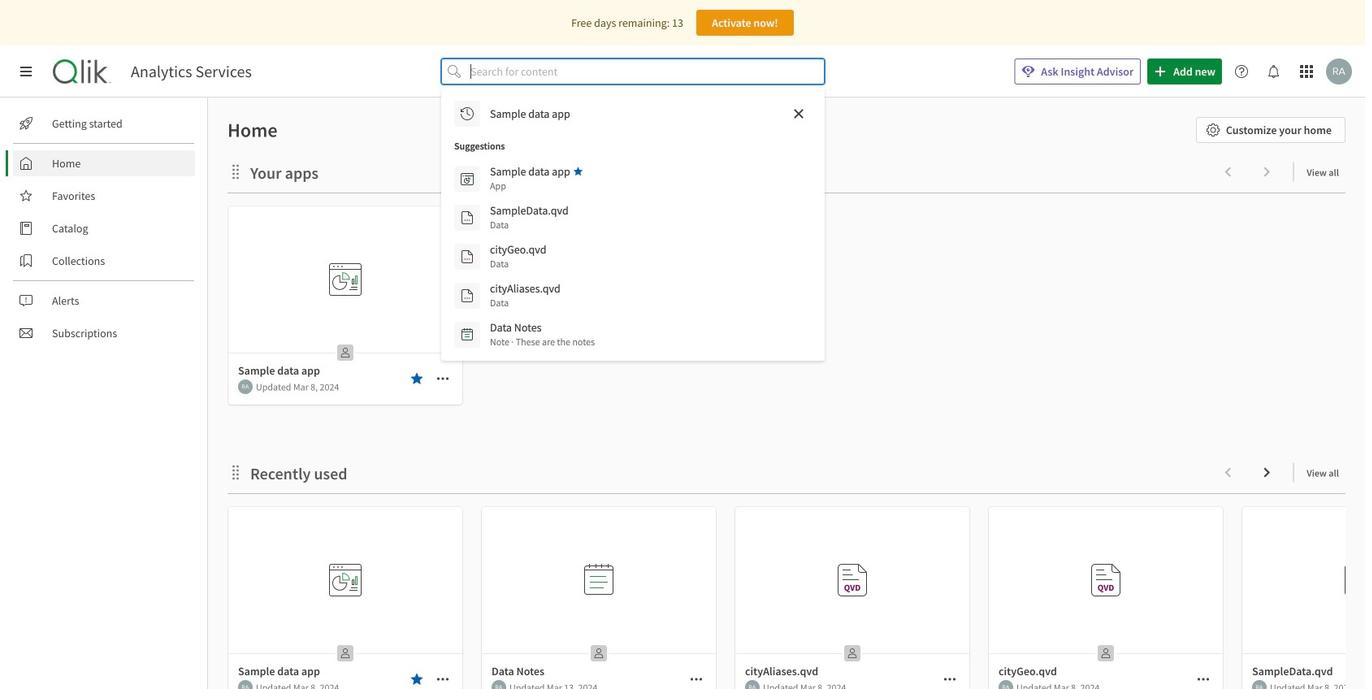 Task type: locate. For each thing, give the bounding box(es) containing it.
ruby anderson element
[[238, 379, 253, 394], [238, 680, 253, 689], [492, 680, 506, 689], [745, 680, 760, 689], [999, 680, 1013, 689], [1252, 680, 1267, 689]]

close sidebar menu image
[[20, 65, 33, 78]]

ruby anderson image
[[1326, 59, 1352, 85], [238, 680, 253, 689], [745, 680, 760, 689], [1252, 680, 1267, 689]]

list box
[[448, 94, 818, 354]]

main content
[[202, 98, 1365, 689]]

more actions image
[[436, 673, 449, 686], [1197, 673, 1210, 686]]

2 horizontal spatial ruby anderson image
[[999, 680, 1013, 689]]

1 more actions image from the left
[[436, 673, 449, 686]]

2 more actions image from the left
[[1197, 673, 1210, 686]]

navigation pane element
[[0, 104, 207, 353]]

move collection image
[[228, 464, 244, 481]]

1 horizontal spatial more actions image
[[1197, 673, 1210, 686]]

remove from favorites image
[[410, 673, 423, 686]]

ruby anderson image
[[238, 379, 253, 394], [492, 680, 506, 689], [999, 680, 1013, 689]]

1 horizontal spatial more actions image
[[690, 673, 703, 686]]

more actions image
[[436, 372, 449, 385], [690, 673, 703, 686], [943, 673, 956, 686]]

these are the notes element
[[490, 335, 595, 349]]

0 horizontal spatial more actions image
[[436, 673, 449, 686]]



Task type: vqa. For each thing, say whether or not it's contained in the screenshot.
THE SAMPLEDATA.QVD element
yes



Task type: describe. For each thing, give the bounding box(es) containing it.
sampledata.qvd element
[[490, 203, 569, 218]]

data notes element
[[490, 320, 542, 335]]

cityaliases.qvd element
[[490, 281, 561, 296]]

analytics services element
[[131, 62, 252, 81]]

1 horizontal spatial ruby anderson image
[[492, 680, 506, 689]]

move collection image
[[228, 164, 244, 180]]

remove from favorites image
[[410, 372, 423, 385]]

0 horizontal spatial ruby anderson image
[[238, 379, 253, 394]]

2 horizontal spatial more actions image
[[943, 673, 956, 686]]

sample data app element
[[490, 164, 570, 179]]

0 horizontal spatial more actions image
[[436, 372, 449, 385]]

Search for content text field
[[467, 59, 825, 85]]

citygeo.qvd element
[[490, 242, 546, 257]]



